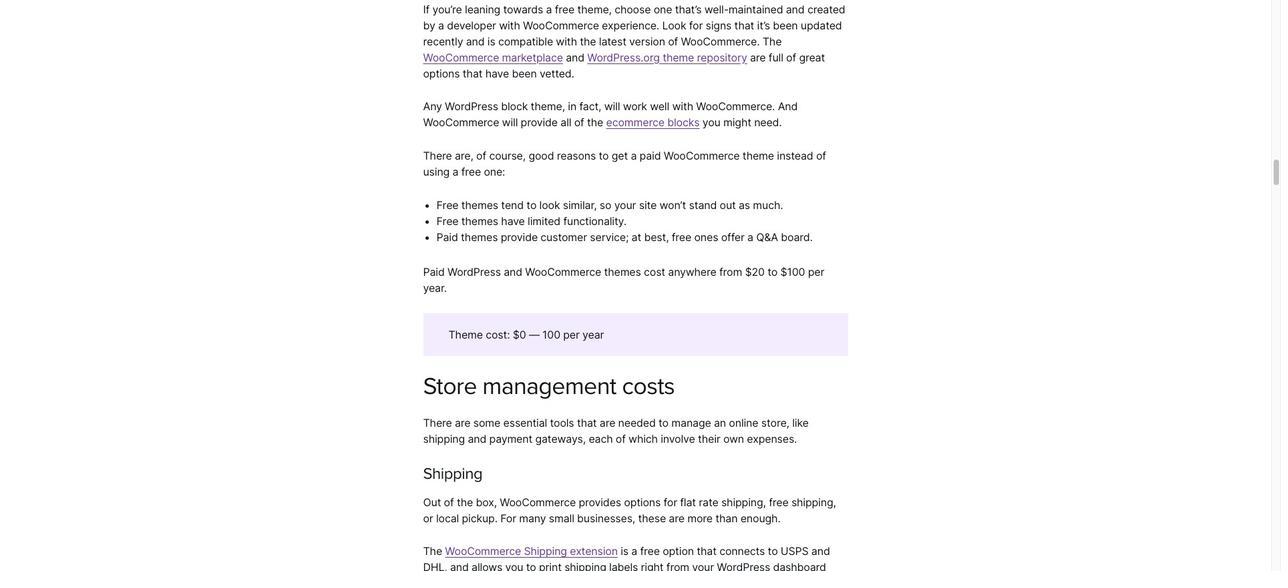 Task type: describe. For each thing, give the bounding box(es) containing it.
2 free from the top
[[437, 215, 459, 228]]

to inside there are some essential tools that are needed to manage an online store, like shipping and payment gateways, each of which involve their own expenses.
[[659, 416, 669, 430]]

of inside if you're leaning towards a free theme, choose one that's well-maintained and created by a developer with woocommerce experience. look for signs that it's been updated recently and is compatible with the latest version of woocommerce. the woocommerce marketplace and wordpress.org theme repository
[[668, 34, 678, 48]]

theme inside the there are, of course, good reasons to get a paid woocommerce theme instead of using a free one:
[[743, 149, 774, 163]]

of inside there are some essential tools that are needed to manage an online store, like shipping and payment gateways, each of which involve their own expenses.
[[616, 432, 626, 446]]

there are some essential tools that are needed to manage an online store, like shipping and payment gateways, each of which involve their own expenses.
[[423, 416, 809, 446]]

free inside if you're leaning towards a free theme, choose one that's well-maintained and created by a developer with woocommerce experience. look for signs that it's been updated recently and is compatible with the latest version of woocommerce. the woocommerce marketplace and wordpress.org theme repository
[[555, 2, 575, 16]]

might
[[724, 116, 752, 129]]

allows
[[472, 561, 503, 571]]

woocommerce up allows
[[445, 545, 521, 558]]

a right by
[[438, 18, 444, 32]]

developer
[[447, 18, 496, 32]]

signs
[[706, 18, 732, 32]]

enough.
[[741, 512, 781, 525]]

in
[[568, 100, 577, 113]]

woocommerce inside paid wordpress and woocommerce themes cost anywhere from $20 to $100 per year.
[[525, 265, 601, 279]]

gateways,
[[535, 432, 586, 446]]

and up updated
[[786, 2, 805, 16]]

wordpress.org theme repository link
[[587, 50, 747, 64]]

full
[[769, 50, 784, 64]]

updated
[[801, 18, 842, 32]]

woocommerce marketplace link
[[423, 50, 563, 64]]

look
[[662, 18, 686, 32]]

many
[[519, 512, 546, 525]]

theme, inside any wordpress block theme, in fact, will work well with woocommerce. and woocommerce will provide all of the
[[531, 100, 565, 113]]

from inside paid wordpress and woocommerce themes cost anywhere from $20 to $100 per year.
[[720, 265, 742, 279]]

store
[[423, 372, 477, 401]]

a down are,
[[453, 165, 459, 179]]

at
[[632, 231, 641, 244]]

functionality.
[[564, 215, 627, 228]]

site
[[639, 199, 657, 212]]

one
[[654, 2, 672, 16]]

one:
[[484, 165, 505, 179]]

1 horizontal spatial shipping
[[524, 545, 567, 558]]

board.
[[781, 231, 813, 244]]

connects
[[720, 545, 765, 558]]

provides
[[579, 495, 621, 509]]

best,
[[644, 231, 669, 244]]

for inside out of the box, woocommerce provides options for flat rate shipping, free shipping, or local pickup. for many small businesses, these are more than enough.
[[664, 495, 677, 509]]

course,
[[489, 149, 526, 163]]

options inside are full of great options that have been vetted.
[[423, 67, 460, 80]]

that inside if you're leaning towards a free theme, choose one that's well-maintained and created by a developer with woocommerce experience. look for signs that it's been updated recently and is compatible with the latest version of woocommerce. the woocommerce marketplace and wordpress.org theme repository
[[735, 18, 754, 32]]

costs
[[622, 372, 675, 401]]

compatible
[[498, 34, 553, 48]]

work
[[623, 100, 647, 113]]

provide inside any wordpress block theme, in fact, will work well with woocommerce. and woocommerce will provide all of the
[[521, 116, 558, 129]]

are full of great options that have been vetted.
[[423, 50, 825, 80]]

and right dhl,
[[450, 561, 469, 571]]

essential
[[503, 416, 547, 430]]

that inside is a free option that connects to usps and dhl, and allows you to print shipping labels right from your wordpress dashboar
[[697, 545, 717, 558]]

towards
[[503, 2, 543, 16]]

woocommerce. inside if you're leaning towards a free theme, choose one that's well-maintained and created by a developer with woocommerce experience. look for signs that it's been updated recently and is compatible with the latest version of woocommerce. the woocommerce marketplace and wordpress.org theme repository
[[681, 34, 760, 48]]

been inside if you're leaning towards a free theme, choose one that's well-maintained and created by a developer with woocommerce experience. look for signs that it's been updated recently and is compatible with the latest version of woocommerce. the woocommerce marketplace and wordpress.org theme repository
[[773, 18, 798, 32]]

the woocommerce shipping extension
[[423, 545, 618, 558]]

the inside if you're leaning towards a free theme, choose one that's well-maintained and created by a developer with woocommerce experience. look for signs that it's been updated recently and is compatible with the latest version of woocommerce. the woocommerce marketplace and wordpress.org theme repository
[[580, 34, 596, 48]]

payment
[[489, 432, 533, 446]]

similar,
[[563, 199, 597, 212]]

which
[[629, 432, 658, 446]]

maintained
[[729, 2, 783, 16]]

free inside out of the box, woocommerce provides options for flat rate shipping, free shipping, or local pickup. for many small businesses, these are more than enough.
[[769, 495, 789, 509]]

block
[[501, 100, 528, 113]]

look
[[540, 199, 560, 212]]

theme inside if you're leaning towards a free theme, choose one that's well-maintained and created by a developer with woocommerce experience. look for signs that it's been updated recently and is compatible with the latest version of woocommerce. the woocommerce marketplace and wordpress.org theme repository
[[663, 50, 694, 64]]

is inside is a free option that connects to usps and dhl, and allows you to print shipping labels right from your wordpress dashboar
[[621, 545, 629, 558]]

or
[[423, 512, 433, 525]]

your inside free themes tend to look similar, so your site won't stand out as much. free themes have limited functionality. paid themes provide customer service; at best, free ones offer a q&a board.
[[614, 199, 636, 212]]

ecommerce blocks you might need.
[[606, 116, 782, 129]]

options inside out of the box, woocommerce provides options for flat rate shipping, free shipping, or local pickup. for many small businesses, these are more than enough.
[[624, 495, 661, 509]]

0 horizontal spatial per
[[563, 328, 580, 342]]

recently
[[423, 34, 463, 48]]

need.
[[754, 116, 782, 129]]

small
[[549, 512, 574, 525]]

$100
[[781, 265, 805, 279]]

provide inside free themes tend to look similar, so your site won't stand out as much. free themes have limited functionality. paid themes provide customer service; at best, free ones offer a q&a board.
[[501, 231, 538, 244]]

free inside the there are, of course, good reasons to get a paid woocommerce theme instead of using a free one:
[[461, 165, 481, 179]]

free themes tend to look similar, so your site won't stand out as much. free themes have limited functionality. paid themes provide customer service; at best, free ones offer a q&a board.
[[437, 199, 813, 244]]

a inside is a free option that connects to usps and dhl, and allows you to print shipping labels right from your wordpress dashboar
[[632, 545, 638, 558]]

are up each
[[600, 416, 616, 430]]

wordpress for year.
[[448, 265, 501, 279]]

manage
[[672, 416, 711, 430]]

2 shipping, from the left
[[792, 495, 836, 509]]

is a free option that connects to usps and dhl, and allows you to print shipping labels right from your wordpress dashboar
[[423, 545, 830, 571]]

won't
[[660, 199, 686, 212]]

vetted.
[[540, 67, 574, 80]]

been inside are full of great options that have been vetted.
[[512, 67, 537, 80]]

shipping inside there are some essential tools that are needed to manage an online store, like shipping and payment gateways, each of which involve their own expenses.
[[423, 432, 465, 446]]

right
[[641, 561, 664, 571]]

0 vertical spatial shipping
[[423, 464, 483, 484]]

per inside paid wordpress and woocommerce themes cost anywhere from $20 to $100 per year.
[[808, 265, 825, 279]]

option
[[663, 545, 694, 558]]

than
[[716, 512, 738, 525]]

free inside free themes tend to look similar, so your site won't stand out as much. free themes have limited functionality. paid themes provide customer service; at best, free ones offer a q&a board.
[[672, 231, 692, 244]]

out
[[423, 495, 441, 509]]

year.
[[423, 282, 447, 295]]

latest
[[599, 34, 627, 48]]

100
[[543, 328, 561, 342]]

with inside any wordpress block theme, in fact, will work well with woocommerce. and woocommerce will provide all of the
[[672, 100, 694, 113]]

customer
[[541, 231, 587, 244]]

have inside are full of great options that have been vetted.
[[486, 67, 509, 80]]

woocommerce down recently
[[423, 50, 499, 64]]

paid
[[640, 149, 661, 163]]

for inside if you're leaning towards a free theme, choose one that's well-maintained and created by a developer with woocommerce experience. look for signs that it's been updated recently and is compatible with the latest version of woocommerce. the woocommerce marketplace and wordpress.org theme repository
[[689, 18, 703, 32]]

the inside if you're leaning towards a free theme, choose one that's well-maintained and created by a developer with woocommerce experience. look for signs that it's been updated recently and is compatible with the latest version of woocommerce. the woocommerce marketplace and wordpress.org theme repository
[[763, 34, 782, 48]]

a right get on the top left
[[631, 149, 637, 163]]

a inside free themes tend to look similar, so your site won't stand out as much. free themes have limited functionality. paid themes provide customer service; at best, free ones offer a q&a board.
[[748, 231, 754, 244]]

you're
[[433, 2, 462, 16]]

expenses.
[[747, 432, 797, 446]]

are left "some"
[[455, 416, 471, 430]]

woocommerce inside the there are, of course, good reasons to get a paid woocommerce theme instead of using a free one:
[[664, 149, 740, 163]]

needed
[[618, 416, 656, 430]]

repository
[[697, 50, 747, 64]]

of right are,
[[476, 149, 486, 163]]

to down woocommerce shipping extension link on the bottom left of page
[[526, 561, 536, 571]]

cost:
[[486, 328, 510, 342]]

experience.
[[602, 18, 660, 32]]

choose
[[615, 2, 651, 16]]

your inside is a free option that connects to usps and dhl, and allows you to print shipping labels right from your wordpress dashboar
[[692, 561, 714, 571]]

year
[[583, 328, 604, 342]]



Task type: locate. For each thing, give the bounding box(es) containing it.
0 vertical spatial options
[[423, 67, 460, 80]]

theme, up latest
[[578, 2, 612, 16]]

from inside is a free option that connects to usps and dhl, and allows you to print shipping labels right from your wordpress dashboar
[[667, 561, 690, 571]]

woocommerce. inside any wordpress block theme, in fact, will work well with woocommerce. and woocommerce will provide all of the
[[696, 100, 775, 113]]

woocommerce down any
[[423, 116, 499, 129]]

reasons
[[557, 149, 596, 163]]

paid inside free themes tend to look similar, so your site won't stand out as much. free themes have limited functionality. paid themes provide customer service; at best, free ones offer a q&a board.
[[437, 231, 458, 244]]

themes
[[461, 199, 498, 212], [461, 215, 498, 228], [461, 231, 498, 244], [604, 265, 641, 279]]

1 vertical spatial you
[[505, 561, 523, 571]]

the up dhl,
[[423, 545, 442, 558]]

limited
[[528, 215, 561, 228]]

theme
[[663, 50, 694, 64], [743, 149, 774, 163]]

you left might
[[703, 116, 721, 129]]

cost
[[644, 265, 665, 279]]

and up vetted.
[[566, 50, 585, 64]]

0 horizontal spatial been
[[512, 67, 537, 80]]

0 vertical spatial is
[[488, 34, 496, 48]]

1 vertical spatial theme,
[[531, 100, 565, 113]]

the inside out of the box, woocommerce provides options for flat rate shipping, free shipping, or local pickup. for many small businesses, these are more than enough.
[[457, 495, 473, 509]]

of inside out of the box, woocommerce provides options for flat rate shipping, free shipping, or local pickup. for many small businesses, these are more than enough.
[[444, 495, 454, 509]]

0 horizontal spatial shipping
[[423, 432, 465, 446]]

well
[[650, 100, 670, 113]]

1 vertical spatial per
[[563, 328, 580, 342]]

0 vertical spatial there
[[423, 149, 452, 163]]

the left latest
[[580, 34, 596, 48]]

0 vertical spatial will
[[604, 100, 620, 113]]

0 horizontal spatial shipping,
[[722, 495, 766, 509]]

wordpress inside is a free option that connects to usps and dhl, and allows you to print shipping labels right from your wordpress dashboar
[[717, 561, 770, 571]]

to inside free themes tend to look similar, so your site won't stand out as much. free themes have limited functionality. paid themes provide customer service; at best, free ones offer a q&a board.
[[527, 199, 537, 212]]

to right $20
[[768, 265, 778, 279]]

been down marketplace
[[512, 67, 537, 80]]

free right towards
[[555, 2, 575, 16]]

1 horizontal spatial from
[[720, 265, 742, 279]]

shipping down store
[[423, 432, 465, 446]]

a right towards
[[546, 2, 552, 16]]

0 vertical spatial theme
[[663, 50, 694, 64]]

1 vertical spatial options
[[624, 495, 661, 509]]

0 vertical spatial the
[[580, 34, 596, 48]]

print
[[539, 561, 562, 571]]

extension
[[570, 545, 618, 558]]

great
[[799, 50, 825, 64]]

version
[[629, 34, 665, 48]]

woocommerce down customer
[[525, 265, 601, 279]]

woocommerce. up might
[[696, 100, 775, 113]]

wordpress right any
[[445, 100, 498, 113]]

if you're leaning towards a free theme, choose one that's well-maintained and created by a developer with woocommerce experience. look for signs that it's been updated recently and is compatible with the latest version of woocommerce. the woocommerce marketplace and wordpress.org theme repository
[[423, 2, 846, 64]]

1 horizontal spatial for
[[689, 18, 703, 32]]

there for there are some essential tools that are needed to manage an online store, like shipping and payment gateways, each of which involve their own expenses.
[[423, 416, 452, 430]]

is up the labels
[[621, 545, 629, 558]]

0 horizontal spatial theme
[[663, 50, 694, 64]]

and right usps
[[812, 545, 830, 558]]

2 vertical spatial the
[[457, 495, 473, 509]]

marketplace
[[502, 50, 563, 64]]

good
[[529, 149, 554, 163]]

1 horizontal spatial the
[[763, 34, 782, 48]]

involve
[[661, 432, 695, 446]]

for
[[501, 512, 516, 525]]

1 vertical spatial with
[[556, 34, 577, 48]]

shipping up out
[[423, 464, 483, 484]]

are,
[[455, 149, 474, 163]]

0 vertical spatial for
[[689, 18, 703, 32]]

that up each
[[577, 416, 597, 430]]

woocommerce up many
[[500, 495, 576, 509]]

woocommerce up compatible
[[523, 18, 599, 32]]

of right each
[[616, 432, 626, 446]]

out
[[720, 199, 736, 212]]

woocommerce shipping extension link
[[445, 545, 618, 558]]

much.
[[753, 199, 783, 212]]

the
[[580, 34, 596, 48], [587, 116, 603, 129], [457, 495, 473, 509]]

1 horizontal spatial will
[[604, 100, 620, 113]]

are inside out of the box, woocommerce provides options for flat rate shipping, free shipping, or local pickup. for many small businesses, these are more than enough.
[[669, 512, 685, 525]]

some
[[474, 416, 501, 430]]

theme down need.
[[743, 149, 774, 163]]

woocommerce inside out of the box, woocommerce provides options for flat rate shipping, free shipping, or local pickup. for many small businesses, these are more than enough.
[[500, 495, 576, 509]]

1 there from the top
[[423, 149, 452, 163]]

wordpress inside paid wordpress and woocommerce themes cost anywhere from $20 to $100 per year.
[[448, 265, 501, 279]]

per right 100
[[563, 328, 580, 342]]

well-
[[705, 2, 729, 16]]

paid wordpress and woocommerce themes cost anywhere from $20 to $100 per year.
[[423, 265, 825, 295]]

1 vertical spatial your
[[692, 561, 714, 571]]

and down "some"
[[468, 432, 487, 446]]

been
[[773, 18, 798, 32], [512, 67, 537, 80]]

local
[[436, 512, 459, 525]]

theme,
[[578, 2, 612, 16], [531, 100, 565, 113]]

1 vertical spatial have
[[501, 215, 525, 228]]

provide down limited
[[501, 231, 538, 244]]

by
[[423, 18, 435, 32]]

get
[[612, 149, 628, 163]]

provide left all
[[521, 116, 558, 129]]

free down are,
[[461, 165, 481, 179]]

from down option
[[667, 561, 690, 571]]

more
[[688, 512, 713, 525]]

that left it's on the right top
[[735, 18, 754, 32]]

and inside paid wordpress and woocommerce themes cost anywhere from $20 to $100 per year.
[[504, 265, 522, 279]]

pickup.
[[462, 512, 498, 525]]

1 vertical spatial provide
[[501, 231, 538, 244]]

q&a
[[757, 231, 778, 244]]

and down developer
[[466, 34, 485, 48]]

1 horizontal spatial per
[[808, 265, 825, 279]]

there inside the there are, of course, good reasons to get a paid woocommerce theme instead of using a free one:
[[423, 149, 452, 163]]

like
[[793, 416, 809, 430]]

anywhere
[[668, 265, 717, 279]]

have down woocommerce marketplace link on the top left of the page
[[486, 67, 509, 80]]

—
[[529, 328, 540, 342]]

1 vertical spatial will
[[502, 116, 518, 129]]

to left usps
[[768, 545, 778, 558]]

1 horizontal spatial shipping
[[565, 561, 607, 571]]

woocommerce inside any wordpress block theme, in fact, will work well with woocommerce. and woocommerce will provide all of the
[[423, 116, 499, 129]]

0 vertical spatial the
[[763, 34, 782, 48]]

woocommerce down ecommerce blocks you might need.
[[664, 149, 740, 163]]

any
[[423, 100, 442, 113]]

there up using
[[423, 149, 452, 163]]

0 vertical spatial paid
[[437, 231, 458, 244]]

an
[[714, 416, 726, 430]]

0 horizontal spatial shipping
[[423, 464, 483, 484]]

been right it's on the right top
[[773, 18, 798, 32]]

shipping, up usps
[[792, 495, 836, 509]]

theme cost: $0 — 100 per year
[[449, 328, 604, 342]]

of up local
[[444, 495, 454, 509]]

usps
[[781, 545, 809, 558]]

per
[[808, 265, 825, 279], [563, 328, 580, 342]]

with up blocks
[[672, 100, 694, 113]]

to up involve
[[659, 416, 669, 430]]

it's
[[757, 18, 770, 32]]

1 vertical spatial for
[[664, 495, 677, 509]]

have inside free themes tend to look similar, so your site won't stand out as much. free themes have limited functionality. paid themes provide customer service; at best, free ones offer a q&a board.
[[501, 215, 525, 228]]

options down recently
[[423, 67, 460, 80]]

you down the woocommerce shipping extension
[[505, 561, 523, 571]]

free inside is a free option that connects to usps and dhl, and allows you to print shipping labels right from your wordpress dashboar
[[640, 545, 660, 558]]

if
[[423, 2, 430, 16]]

with down towards
[[499, 18, 520, 32]]

the down fact,
[[587, 116, 603, 129]]

tend
[[501, 199, 524, 212]]

1 vertical spatial shipping
[[524, 545, 567, 558]]

store management costs
[[423, 372, 675, 401]]

0 vertical spatial provide
[[521, 116, 558, 129]]

free up the right
[[640, 545, 660, 558]]

so
[[600, 199, 612, 212]]

0 vertical spatial from
[[720, 265, 742, 279]]

the up full
[[763, 34, 782, 48]]

theme
[[449, 328, 483, 342]]

your right so
[[614, 199, 636, 212]]

provide
[[521, 116, 558, 129], [501, 231, 538, 244]]

0 horizontal spatial with
[[499, 18, 520, 32]]

0 horizontal spatial is
[[488, 34, 496, 48]]

stand
[[689, 199, 717, 212]]

0 vertical spatial your
[[614, 199, 636, 212]]

0 horizontal spatial theme,
[[531, 100, 565, 113]]

management
[[483, 372, 616, 401]]

0 vertical spatial per
[[808, 265, 825, 279]]

wordpress for woocommerce
[[445, 100, 498, 113]]

options up the these
[[624, 495, 661, 509]]

1 vertical spatial is
[[621, 545, 629, 558]]

to left look
[[527, 199, 537, 212]]

offer
[[721, 231, 745, 244]]

with up vetted.
[[556, 34, 577, 48]]

free up enough.
[[769, 495, 789, 509]]

box,
[[476, 495, 497, 509]]

blocks
[[668, 116, 700, 129]]

wordpress down connects
[[717, 561, 770, 571]]

1 horizontal spatial theme
[[743, 149, 774, 163]]

0 horizontal spatial the
[[423, 545, 442, 558]]

is up woocommerce marketplace link on the top left of the page
[[488, 34, 496, 48]]

free left ones
[[672, 231, 692, 244]]

are down flat
[[669, 512, 685, 525]]

paid inside paid wordpress and woocommerce themes cost anywhere from $20 to $100 per year.
[[423, 265, 445, 279]]

of right instead
[[816, 149, 826, 163]]

shipping up print
[[524, 545, 567, 558]]

0 vertical spatial been
[[773, 18, 798, 32]]

each
[[589, 432, 613, 446]]

to inside the there are, of course, good reasons to get a paid woocommerce theme instead of using a free one:
[[599, 149, 609, 163]]

of
[[668, 34, 678, 48], [786, 50, 796, 64], [574, 116, 584, 129], [476, 149, 486, 163], [816, 149, 826, 163], [616, 432, 626, 446], [444, 495, 454, 509]]

per right $100 at top
[[808, 265, 825, 279]]

0 vertical spatial theme,
[[578, 2, 612, 16]]

1 vertical spatial the
[[587, 116, 603, 129]]

1 vertical spatial free
[[437, 215, 459, 228]]

2 vertical spatial wordpress
[[717, 561, 770, 571]]

1 free from the top
[[437, 199, 459, 212]]

themes inside paid wordpress and woocommerce themes cost anywhere from $20 to $100 per year.
[[604, 265, 641, 279]]

0 horizontal spatial you
[[505, 561, 523, 571]]

will down block
[[502, 116, 518, 129]]

a left q&a
[[748, 231, 754, 244]]

1 horizontal spatial your
[[692, 561, 714, 571]]

0 horizontal spatial for
[[664, 495, 677, 509]]

0 vertical spatial with
[[499, 18, 520, 32]]

from left $20
[[720, 265, 742, 279]]

fact,
[[580, 100, 602, 113]]

free
[[437, 199, 459, 212], [437, 215, 459, 228]]

and up $0
[[504, 265, 522, 279]]

1 vertical spatial wordpress
[[448, 265, 501, 279]]

are left full
[[750, 50, 766, 64]]

for left flat
[[664, 495, 677, 509]]

free
[[555, 2, 575, 16], [461, 165, 481, 179], [672, 231, 692, 244], [769, 495, 789, 509], [640, 545, 660, 558]]

1 vertical spatial the
[[423, 545, 442, 558]]

0 vertical spatial you
[[703, 116, 721, 129]]

2 there from the top
[[423, 416, 452, 430]]

any wordpress block theme, in fact, will work well with woocommerce. and woocommerce will provide all of the
[[423, 100, 798, 129]]

wordpress up theme
[[448, 265, 501, 279]]

that right option
[[697, 545, 717, 558]]

0 horizontal spatial options
[[423, 67, 460, 80]]

you inside is a free option that connects to usps and dhl, and allows you to print shipping labels right from your wordpress dashboar
[[505, 561, 523, 571]]

that down woocommerce marketplace link on the top left of the page
[[463, 67, 483, 80]]

1 horizontal spatial theme,
[[578, 2, 612, 16]]

your down option
[[692, 561, 714, 571]]

0 vertical spatial wordpress
[[445, 100, 498, 113]]

paid
[[437, 231, 458, 244], [423, 265, 445, 279]]

of right full
[[786, 50, 796, 64]]

out of the box, woocommerce provides options for flat rate shipping, free shipping, or local pickup. for many small businesses, these are more than enough.
[[423, 495, 836, 525]]

there for there are, of course, good reasons to get a paid woocommerce theme instead of using a free one:
[[423, 149, 452, 163]]

theme, up all
[[531, 100, 565, 113]]

flat
[[680, 495, 696, 509]]

have down tend
[[501, 215, 525, 228]]

as
[[739, 199, 750, 212]]

1 horizontal spatial is
[[621, 545, 629, 558]]

their
[[698, 432, 721, 446]]

a
[[546, 2, 552, 16], [438, 18, 444, 32], [631, 149, 637, 163], [453, 165, 459, 179], [748, 231, 754, 244], [632, 545, 638, 558]]

to inside paid wordpress and woocommerce themes cost anywhere from $20 to $100 per year.
[[768, 265, 778, 279]]

rate
[[699, 495, 719, 509]]

theme, inside if you're leaning towards a free theme, choose one that's well-maintained and created by a developer with woocommerce experience. look for signs that it's been updated recently and is compatible with the latest version of woocommerce. the woocommerce marketplace and wordpress.org theme repository
[[578, 2, 612, 16]]

to left get on the top left
[[599, 149, 609, 163]]

1 horizontal spatial shipping,
[[792, 495, 836, 509]]

leaning
[[465, 2, 501, 16]]

there are, of course, good reasons to get a paid woocommerce theme instead of using a free one:
[[423, 149, 826, 179]]

2 vertical spatial with
[[672, 100, 694, 113]]

the left box,
[[457, 495, 473, 509]]

shipping inside is a free option that connects to usps and dhl, and allows you to print shipping labels right from your wordpress dashboar
[[565, 561, 607, 571]]

0 horizontal spatial from
[[667, 561, 690, 571]]

of right all
[[574, 116, 584, 129]]

woocommerce.
[[681, 34, 760, 48], [696, 100, 775, 113]]

theme down 'look'
[[663, 50, 694, 64]]

of down 'look'
[[668, 34, 678, 48]]

1 vertical spatial there
[[423, 416, 452, 430]]

0 vertical spatial woocommerce.
[[681, 34, 760, 48]]

shipping down the extension
[[565, 561, 607, 571]]

there down store
[[423, 416, 452, 430]]

1 vertical spatial paid
[[423, 265, 445, 279]]

2 horizontal spatial with
[[672, 100, 694, 113]]

are inside are full of great options that have been vetted.
[[750, 50, 766, 64]]

1 horizontal spatial with
[[556, 34, 577, 48]]

1 horizontal spatial options
[[624, 495, 661, 509]]

of inside any wordpress block theme, in fact, will work well with woocommerce. and woocommerce will provide all of the
[[574, 116, 584, 129]]

shipping,
[[722, 495, 766, 509], [792, 495, 836, 509]]

1 vertical spatial theme
[[743, 149, 774, 163]]

and inside there are some essential tools that are needed to manage an online store, like shipping and payment gateways, each of which involve their own expenses.
[[468, 432, 487, 446]]

labels
[[609, 561, 638, 571]]

instead
[[777, 149, 814, 163]]

$0
[[513, 328, 526, 342]]

1 horizontal spatial been
[[773, 18, 798, 32]]

of inside are full of great options that have been vetted.
[[786, 50, 796, 64]]

1 horizontal spatial you
[[703, 116, 721, 129]]

0 horizontal spatial your
[[614, 199, 636, 212]]

store,
[[762, 416, 790, 430]]

1 vertical spatial shipping
[[565, 561, 607, 571]]

0 vertical spatial shipping
[[423, 432, 465, 446]]

woocommerce. down signs
[[681, 34, 760, 48]]

0 horizontal spatial will
[[502, 116, 518, 129]]

0 vertical spatial have
[[486, 67, 509, 80]]

shipping, up enough.
[[722, 495, 766, 509]]

will
[[604, 100, 620, 113], [502, 116, 518, 129]]

your
[[614, 199, 636, 212], [692, 561, 714, 571]]

1 shipping, from the left
[[722, 495, 766, 509]]

0 vertical spatial free
[[437, 199, 459, 212]]

1 vertical spatial woocommerce.
[[696, 100, 775, 113]]

will right fact,
[[604, 100, 620, 113]]

wordpress inside any wordpress block theme, in fact, will work well with woocommerce. and woocommerce will provide all of the
[[445, 100, 498, 113]]

a up the labels
[[632, 545, 638, 558]]

that inside are full of great options that have been vetted.
[[463, 67, 483, 80]]

the inside any wordpress block theme, in fact, will work well with woocommerce. and woocommerce will provide all of the
[[587, 116, 603, 129]]

1 vertical spatial from
[[667, 561, 690, 571]]

that inside there are some essential tools that are needed to manage an online store, like shipping and payment gateways, each of which involve their own expenses.
[[577, 416, 597, 430]]

is inside if you're leaning towards a free theme, choose one that's well-maintained and created by a developer with woocommerce experience. look for signs that it's been updated recently and is compatible with the latest version of woocommerce. the woocommerce marketplace and wordpress.org theme repository
[[488, 34, 496, 48]]

own
[[724, 432, 744, 446]]

1 vertical spatial been
[[512, 67, 537, 80]]

for down that's
[[689, 18, 703, 32]]

there inside there are some essential tools that are needed to manage an online store, like shipping and payment gateways, each of which involve their own expenses.
[[423, 416, 452, 430]]



Task type: vqa. For each thing, say whether or not it's contained in the screenshot.
Open Account Menu "IMAGE"
no



